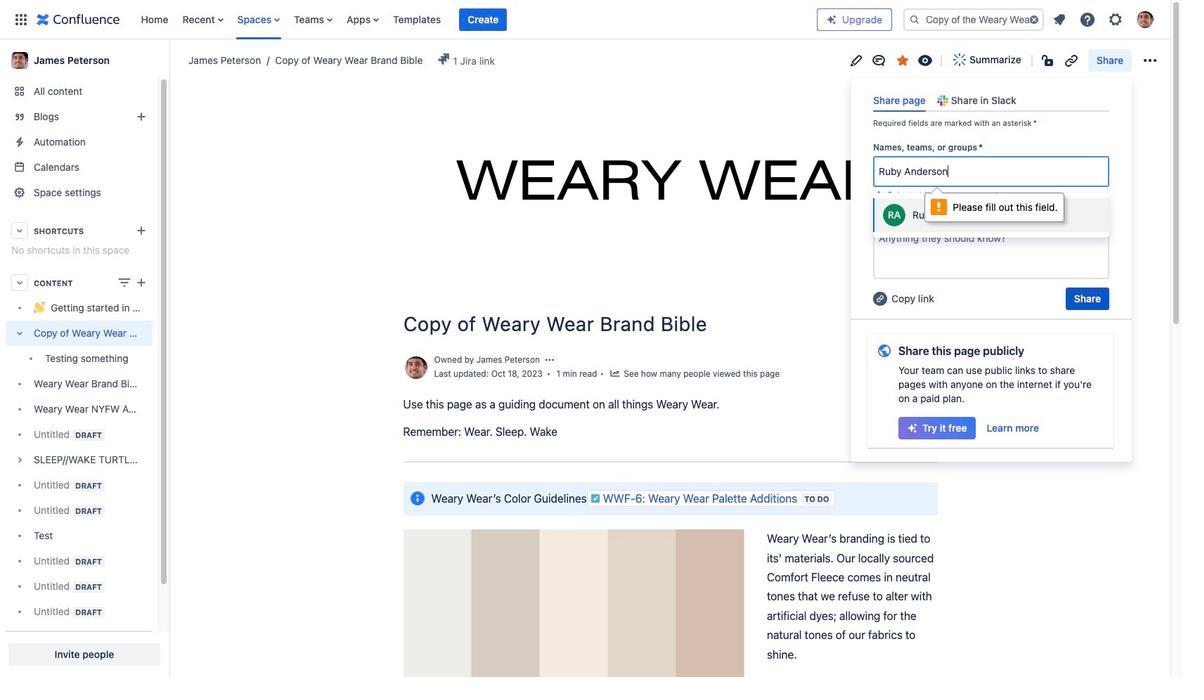 Task type: vqa. For each thing, say whether or not it's contained in the screenshot.
Your Profile And Settings icon at the right
no



Task type: locate. For each thing, give the bounding box(es) containing it.
stop watching image
[[917, 52, 934, 69]]

banner
[[0, 0, 1171, 39]]

tab list
[[868, 89, 1115, 112]]

edit this page image
[[848, 52, 865, 69]]

1 horizontal spatial list
[[1047, 7, 1163, 32]]

None search field
[[904, 8, 1044, 31]]

your profile and preferences image
[[1137, 11, 1154, 28]]

Search field
[[904, 8, 1044, 31]]

confluence image
[[37, 11, 120, 28], [37, 11, 120, 28]]

0 horizontal spatial list
[[134, 0, 817, 39]]

no restrictions image
[[1041, 52, 1058, 69]]

list
[[134, 0, 817, 39], [1047, 7, 1163, 32]]

list item
[[459, 8, 507, 31]]

global element
[[8, 0, 817, 39]]

error image
[[874, 190, 885, 201]]

collapse sidebar image
[[153, 46, 184, 75]]

add shortcut image
[[133, 222, 150, 239]]

create a blog image
[[133, 108, 150, 125]]

search image
[[909, 14, 921, 25]]

None text field
[[879, 165, 951, 179]]

more information about james peterson image
[[403, 355, 429, 381]]

appswitcher icon image
[[13, 11, 30, 28]]

help icon image
[[1080, 11, 1096, 28]]

tree item
[[6, 321, 153, 371]]

unstar image
[[895, 52, 912, 69]]

group
[[899, 417, 1048, 440]]

notification icon image
[[1051, 11, 1068, 28]]

Anything they should know? text field
[[874, 226, 1110, 279]]

tree
[[6, 295, 153, 650]]



Task type: describe. For each thing, give the bounding box(es) containing it.
panel info image
[[409, 490, 426, 507]]

list for appswitcher icon in the top left of the page
[[134, 0, 817, 39]]

tree inside space element
[[6, 295, 153, 650]]

space element
[[0, 39, 169, 677]]

create a page image
[[133, 274, 150, 291]]

change view image
[[116, 274, 133, 291]]

clear search session image
[[1029, 14, 1040, 25]]

copy link image
[[1063, 52, 1080, 69]]

neutrals.png image
[[403, 530, 744, 677]]

list for premium image
[[1047, 7, 1163, 32]]

more actions image
[[1142, 52, 1159, 69]]

tree item inside space element
[[6, 321, 153, 371]]

premium image
[[826, 14, 838, 25]]

manage page ownership image
[[544, 355, 556, 366]]

list item inside global element
[[459, 8, 507, 31]]

settings icon image
[[1108, 11, 1125, 28]]



